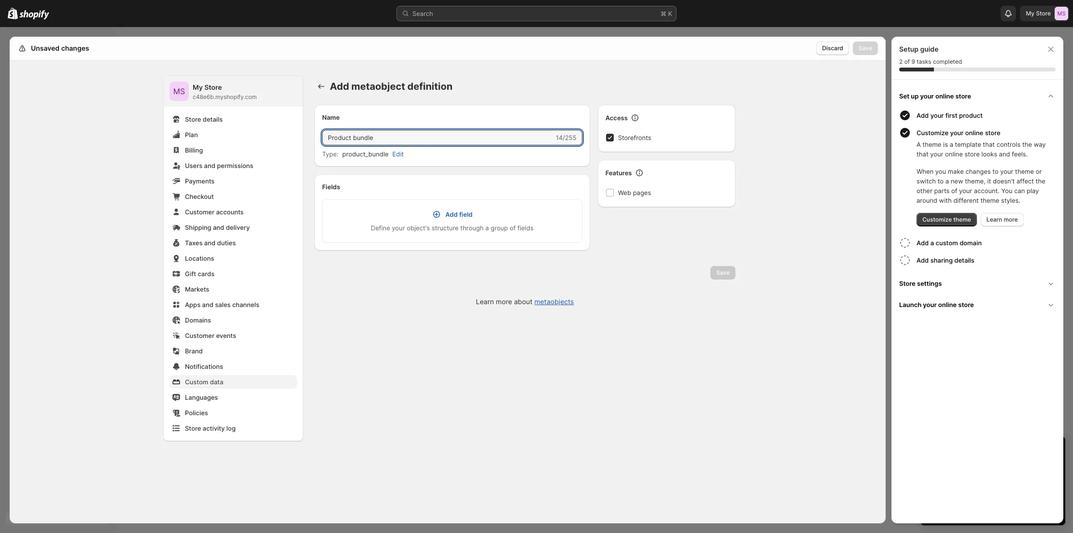 Task type: locate. For each thing, give the bounding box(es) containing it.
0 vertical spatial customer
[[185, 208, 214, 216]]

a left new at top right
[[945, 177, 949, 185]]

store inside my store c48e6b.myshopify.com
[[204, 83, 222, 91]]

setup
[[899, 45, 919, 53]]

2 of 9 tasks completed
[[899, 58, 962, 65]]

users and permissions
[[185, 162, 253, 170]]

unsaved changes
[[31, 44, 89, 52]]

my
[[1026, 10, 1034, 17], [193, 83, 203, 91]]

0 horizontal spatial to
[[938, 177, 944, 185]]

more for learn more about metaobjects
[[496, 297, 512, 306]]

0 vertical spatial changes
[[61, 44, 89, 52]]

when you make changes to your theme or switch to a new theme, it doesn't affect the other parts of your account. you can play around with different theme styles.
[[917, 168, 1045, 204]]

markets link
[[170, 283, 297, 296]]

make
[[948, 168, 964, 175]]

0 vertical spatial more
[[1004, 216, 1018, 223]]

details
[[203, 115, 223, 123], [954, 256, 974, 264]]

add inside add a custom domain button
[[917, 239, 929, 247]]

store up launch
[[899, 280, 916, 287]]

of left fields
[[510, 224, 516, 232]]

switch
[[917, 177, 936, 185]]

taxes and duties
[[185, 239, 236, 247]]

way
[[1034, 141, 1046, 148]]

your right define
[[392, 224, 405, 232]]

changes inside when you make changes to your theme or switch to a new theme, it doesn't affect the other parts of your account. you can play around with different theme styles.
[[966, 168, 991, 175]]

more inside customize your online store element
[[1004, 216, 1018, 223]]

notifications
[[185, 363, 223, 370]]

add a custom domain button
[[917, 234, 1060, 252]]

about
[[514, 297, 532, 306]]

that down a
[[917, 150, 928, 158]]

policies
[[185, 409, 208, 417]]

changes up theme,
[[966, 168, 991, 175]]

set
[[899, 92, 909, 100]]

structure
[[432, 224, 459, 232]]

and right users
[[204, 162, 215, 170]]

store down template
[[965, 150, 980, 158]]

0 vertical spatial the
[[1022, 141, 1032, 148]]

my store
[[1026, 10, 1051, 17]]

add field
[[445, 211, 473, 218]]

0 vertical spatial to
[[993, 168, 999, 175]]

changes inside the settings dialog
[[61, 44, 89, 52]]

store up the c48e6b.myshopify.com
[[204, 83, 222, 91]]

0 vertical spatial customize
[[917, 129, 949, 137]]

define
[[371, 224, 390, 232]]

can
[[1014, 187, 1025, 195]]

your inside "button"
[[930, 112, 944, 119]]

1 vertical spatial customize
[[922, 216, 952, 223]]

name
[[322, 113, 340, 121]]

details down the "domain"
[[954, 256, 974, 264]]

1 vertical spatial of
[[951, 187, 957, 195]]

styles.
[[1001, 197, 1020, 204]]

1 vertical spatial changes
[[966, 168, 991, 175]]

the up feels.
[[1022, 141, 1032, 148]]

discard
[[822, 44, 843, 52]]

0 horizontal spatial more
[[496, 297, 512, 306]]

store
[[1036, 10, 1051, 17], [204, 83, 222, 91], [185, 115, 201, 123], [899, 280, 916, 287], [185, 424, 201, 432]]

custom
[[936, 239, 958, 247]]

add up define your object's structure through a group of fields on the left top
[[445, 211, 458, 218]]

your left the first
[[930, 112, 944, 119]]

2
[[899, 58, 903, 65]]

0 vertical spatial details
[[203, 115, 223, 123]]

policies link
[[170, 406, 297, 420]]

sharing
[[930, 256, 953, 264]]

checkout link
[[170, 190, 297, 203]]

that up looks
[[983, 141, 995, 148]]

learn inside customize your online store element
[[987, 216, 1002, 223]]

online up template
[[965, 129, 983, 137]]

theme down "different"
[[953, 216, 971, 223]]

store up plan
[[185, 115, 201, 123]]

to down the you
[[938, 177, 944, 185]]

apps
[[185, 301, 200, 309]]

your down is
[[930, 150, 943, 158]]

online inside a theme is a template that controls the way that your online store looks and feels.
[[945, 150, 963, 158]]

store
[[955, 92, 971, 100], [985, 129, 1000, 137], [965, 150, 980, 158], [958, 301, 974, 309]]

and right taxes
[[204, 239, 215, 247]]

channels
[[232, 301, 259, 309]]

your inside the settings dialog
[[392, 224, 405, 232]]

my right my store image
[[193, 83, 203, 91]]

the inside a theme is a template that controls the way that your online store looks and feels.
[[1022, 141, 1032, 148]]

1 customer from the top
[[185, 208, 214, 216]]

theme down account. at the top of page
[[981, 197, 999, 204]]

unsaved
[[31, 44, 59, 52]]

cards
[[198, 270, 214, 278]]

learn left "about" at the left bottom of page
[[476, 297, 494, 306]]

affect
[[1017, 177, 1034, 185]]

edit
[[392, 150, 404, 158]]

a
[[917, 141, 921, 148]]

and
[[999, 150, 1010, 158], [204, 162, 215, 170], [213, 224, 224, 231], [204, 239, 215, 247], [202, 301, 213, 309]]

first
[[945, 112, 957, 119]]

your trial just started element
[[920, 462, 1065, 525]]

and for duties
[[204, 239, 215, 247]]

details down the c48e6b.myshopify.com
[[203, 115, 223, 123]]

0 vertical spatial my
[[1026, 10, 1034, 17]]

a right is
[[950, 141, 953, 148]]

launch
[[899, 301, 921, 309]]

1 vertical spatial to
[[938, 177, 944, 185]]

customer
[[185, 208, 214, 216], [185, 332, 214, 339]]

field
[[459, 211, 473, 218]]

access
[[605, 114, 628, 122]]

2 horizontal spatial of
[[951, 187, 957, 195]]

tasks
[[917, 58, 931, 65]]

looks
[[982, 150, 997, 158]]

completed
[[933, 58, 962, 65]]

settings
[[29, 44, 56, 52]]

1 vertical spatial details
[[954, 256, 974, 264]]

edit button
[[387, 147, 410, 161]]

more down styles.
[[1004, 216, 1018, 223]]

details inside 'button'
[[954, 256, 974, 264]]

2 vertical spatial of
[[510, 224, 516, 232]]

learn more
[[987, 216, 1018, 223]]

online
[[935, 92, 954, 100], [965, 129, 983, 137], [945, 150, 963, 158], [938, 301, 957, 309]]

1 vertical spatial customer
[[185, 332, 214, 339]]

shopify image
[[19, 10, 49, 20]]

0 horizontal spatial that
[[917, 150, 928, 158]]

0 horizontal spatial the
[[1022, 141, 1032, 148]]

of down new at top right
[[951, 187, 957, 195]]

2 customer from the top
[[185, 332, 214, 339]]

my store c48e6b.myshopify.com
[[193, 83, 257, 100]]

1 vertical spatial my
[[193, 83, 203, 91]]

your inside a theme is a template that controls the way that your online store looks and feels.
[[930, 150, 943, 158]]

learn for learn more
[[987, 216, 1002, 223]]

1 horizontal spatial more
[[1004, 216, 1018, 223]]

template
[[955, 141, 981, 148]]

more left "about" at the left bottom of page
[[496, 297, 512, 306]]

your right launch
[[923, 301, 937, 309]]

1 horizontal spatial to
[[993, 168, 999, 175]]

customer down checkout
[[185, 208, 214, 216]]

1 horizontal spatial learn
[[987, 216, 1002, 223]]

my inside my store c48e6b.myshopify.com
[[193, 83, 203, 91]]

learn inside the settings dialog
[[476, 297, 494, 306]]

to
[[993, 168, 999, 175], [938, 177, 944, 185]]

settings dialog
[[10, 37, 886, 523]]

your right up
[[920, 92, 934, 100]]

locations link
[[170, 252, 297, 265]]

and down the customer accounts
[[213, 224, 224, 231]]

and right apps
[[202, 301, 213, 309]]

object's
[[407, 224, 430, 232]]

and inside a theme is a template that controls the way that your online store looks and feels.
[[999, 150, 1010, 158]]

add up name at top
[[330, 81, 349, 92]]

the
[[1022, 141, 1032, 148], [1036, 177, 1045, 185]]

launch your online store
[[899, 301, 974, 309]]

c48e6b.myshopify.com
[[193, 93, 257, 100]]

notifications link
[[170, 360, 297, 373]]

a left the group
[[485, 224, 489, 232]]

plan link
[[170, 128, 297, 141]]

add right mark add a custom domain as done icon on the top of the page
[[917, 239, 929, 247]]

customize down with
[[922, 216, 952, 223]]

0 horizontal spatial details
[[203, 115, 223, 123]]

theme right a
[[923, 141, 941, 148]]

play
[[1027, 187, 1039, 195]]

custom data link
[[170, 375, 297, 389]]

1 horizontal spatial the
[[1036, 177, 1045, 185]]

learn more link
[[981, 213, 1024, 226]]

customize up is
[[917, 129, 949, 137]]

more inside the settings dialog
[[496, 297, 512, 306]]

log
[[226, 424, 236, 432]]

type: product_bundle edit
[[322, 150, 404, 158]]

a left custom
[[930, 239, 934, 247]]

my store image
[[170, 82, 189, 101]]

taxes and duties link
[[170, 236, 297, 250]]

online down is
[[945, 150, 963, 158]]

add sharing details button
[[917, 252, 1060, 269]]

store activity log link
[[170, 422, 297, 435]]

gift cards
[[185, 270, 214, 278]]

customize inside button
[[917, 129, 949, 137]]

to up doesn't
[[993, 168, 999, 175]]

1 vertical spatial that
[[917, 150, 928, 158]]

store inside button
[[899, 280, 916, 287]]

add
[[330, 81, 349, 92], [917, 112, 929, 119], [445, 211, 458, 218], [917, 239, 929, 247], [917, 256, 929, 264]]

metaobject
[[351, 81, 405, 92]]

and down controls
[[999, 150, 1010, 158]]

⌘
[[661, 10, 666, 17]]

my for my store
[[1026, 10, 1034, 17]]

my for my store c48e6b.myshopify.com
[[193, 83, 203, 91]]

store down add your first product "button"
[[985, 129, 1000, 137]]

1 horizontal spatial changes
[[966, 168, 991, 175]]

my left my store icon
[[1026, 10, 1034, 17]]

9
[[912, 58, 915, 65]]

your up "different"
[[959, 187, 972, 195]]

add right mark add sharing details as done image
[[917, 256, 929, 264]]

of right "2"
[[904, 58, 910, 65]]

0 horizontal spatial learn
[[476, 297, 494, 306]]

it
[[987, 177, 991, 185]]

store down store settings button in the bottom right of the page
[[958, 301, 974, 309]]

shipping and delivery
[[185, 224, 250, 231]]

add down up
[[917, 112, 929, 119]]

of inside when you make changes to your theme or switch to a new theme, it doesn't affect the other parts of your account. you can play around with different theme styles.
[[951, 187, 957, 195]]

a
[[950, 141, 953, 148], [945, 177, 949, 185], [485, 224, 489, 232], [930, 239, 934, 247]]

customize for customize your online store
[[917, 129, 949, 137]]

changes right unsaved at the top left of page
[[61, 44, 89, 52]]

setup guide dialog
[[891, 37, 1063, 523]]

1 vertical spatial the
[[1036, 177, 1045, 185]]

definition
[[407, 81, 453, 92]]

1 horizontal spatial my
[[1026, 10, 1034, 17]]

around
[[917, 197, 937, 204]]

doesn't
[[993, 177, 1015, 185]]

custom
[[185, 378, 208, 386]]

0 vertical spatial that
[[983, 141, 995, 148]]

mark add a custom domain as done image
[[899, 237, 911, 249]]

0 horizontal spatial changes
[[61, 44, 89, 52]]

add for add sharing details
[[917, 256, 929, 264]]

store down policies at the left bottom of page
[[185, 424, 201, 432]]

0 horizontal spatial of
[[510, 224, 516, 232]]

1 horizontal spatial details
[[954, 256, 974, 264]]

1 vertical spatial more
[[496, 297, 512, 306]]

guide
[[920, 45, 939, 53]]

1 vertical spatial learn
[[476, 297, 494, 306]]

0 horizontal spatial my
[[193, 83, 203, 91]]

theme inside a theme is a template that controls the way that your online store looks and feels.
[[923, 141, 941, 148]]

shopify image
[[8, 8, 18, 19]]

customer accounts
[[185, 208, 244, 216]]

the inside when you make changes to your theme or switch to a new theme, it doesn't affect the other parts of your account. you can play around with different theme styles.
[[1036, 177, 1045, 185]]

customer down domains
[[185, 332, 214, 339]]

domains
[[185, 316, 211, 324]]

add inside add your first product "button"
[[917, 112, 929, 119]]

languages
[[185, 394, 218, 401]]

store left my store icon
[[1036, 10, 1051, 17]]

0 vertical spatial of
[[904, 58, 910, 65]]

learn up add a custom domain button
[[987, 216, 1002, 223]]

add inside the 'add sharing details' 'button'
[[917, 256, 929, 264]]

customer for customer accounts
[[185, 208, 214, 216]]

the down or
[[1036, 177, 1045, 185]]

0 vertical spatial learn
[[987, 216, 1002, 223]]



Task type: vqa. For each thing, say whether or not it's contained in the screenshot.
definition
yes



Task type: describe. For each thing, give the bounding box(es) containing it.
accounts
[[216, 208, 244, 216]]

store up product
[[955, 92, 971, 100]]

details inside shop settings menu element
[[203, 115, 223, 123]]

1 horizontal spatial that
[[983, 141, 995, 148]]

apps and sales channels
[[185, 301, 259, 309]]

a theme is a template that controls the way that your online store looks and feels.
[[917, 141, 1046, 158]]

customer for customer events
[[185, 332, 214, 339]]

online up add your first product
[[935, 92, 954, 100]]

brand
[[185, 347, 203, 355]]

customize for customize theme
[[922, 216, 952, 223]]

launch your online store button
[[895, 294, 1060, 315]]

customize theme link
[[917, 213, 977, 226]]

customer events link
[[170, 329, 297, 342]]

add metaobject definition
[[330, 81, 453, 92]]

users
[[185, 162, 202, 170]]

define your object's structure through a group of fields
[[371, 224, 534, 232]]

set up your online store button
[[895, 85, 1060, 107]]

shipping
[[185, 224, 211, 231]]

shop settings menu element
[[164, 76, 303, 441]]

storefronts
[[618, 134, 651, 141]]

up
[[911, 92, 919, 100]]

store settings
[[899, 280, 942, 287]]

learn more about metaobjects
[[476, 297, 574, 306]]

a inside button
[[930, 239, 934, 247]]

add for add a custom domain
[[917, 239, 929, 247]]

set up your online store
[[899, 92, 971, 100]]

payments link
[[170, 174, 297, 188]]

customer events
[[185, 332, 236, 339]]

your up template
[[950, 129, 964, 137]]

payments
[[185, 177, 215, 185]]

other
[[917, 187, 932, 195]]

custom data
[[185, 378, 223, 386]]

a inside a theme is a template that controls the way that your online store looks and feels.
[[950, 141, 953, 148]]

billing link
[[170, 143, 297, 157]]

account.
[[974, 187, 1000, 195]]

features
[[605, 169, 632, 177]]

you
[[935, 168, 946, 175]]

customize your online store
[[917, 129, 1000, 137]]

mark add sharing details as done image
[[899, 255, 911, 266]]

is
[[943, 141, 948, 148]]

my store image
[[1055, 7, 1068, 20]]

of inside the settings dialog
[[510, 224, 516, 232]]

product_bundle
[[342, 150, 389, 158]]

customize theme
[[922, 216, 971, 223]]

with
[[939, 197, 952, 204]]

shipping and delivery link
[[170, 221, 297, 234]]

data
[[210, 378, 223, 386]]

more for learn more
[[1004, 216, 1018, 223]]

domains link
[[170, 313, 297, 327]]

fields
[[517, 224, 534, 232]]

store for store activity log
[[185, 424, 201, 432]]

a inside the settings dialog
[[485, 224, 489, 232]]

1 horizontal spatial of
[[904, 58, 910, 65]]

domain
[[960, 239, 982, 247]]

store details link
[[170, 113, 297, 126]]

add your first product
[[917, 112, 983, 119]]

ms button
[[170, 82, 189, 101]]

pages
[[633, 189, 651, 197]]

markets
[[185, 285, 209, 293]]

online down settings
[[938, 301, 957, 309]]

or
[[1036, 168, 1042, 175]]

plan
[[185, 131, 198, 139]]

and for sales
[[202, 301, 213, 309]]

taxes
[[185, 239, 203, 247]]

checkout
[[185, 193, 214, 200]]

gift
[[185, 270, 196, 278]]

activity
[[203, 424, 225, 432]]

your up doesn't
[[1000, 168, 1013, 175]]

customer accounts link
[[170, 205, 297, 219]]

feels.
[[1012, 150, 1028, 158]]

add for add your first product
[[917, 112, 929, 119]]

setup guide
[[899, 45, 939, 53]]

add sharing details
[[917, 256, 974, 264]]

parts
[[934, 187, 950, 195]]

new
[[951, 177, 963, 185]]

metaobjects
[[534, 297, 574, 306]]

theme up the affect
[[1015, 168, 1034, 175]]

add for add field
[[445, 211, 458, 218]]

different
[[954, 197, 979, 204]]

and for delivery
[[213, 224, 224, 231]]

learn for learn more about metaobjects
[[476, 297, 494, 306]]

web
[[618, 189, 631, 197]]

product
[[959, 112, 983, 119]]

store for store settings
[[899, 280, 916, 287]]

brand link
[[170, 344, 297, 358]]

a inside when you make changes to your theme or switch to a new theme, it doesn't affect the other parts of your account. you can play around with different theme styles.
[[945, 177, 949, 185]]

delivery
[[226, 224, 250, 231]]

store activity log
[[185, 424, 236, 432]]

store inside a theme is a template that controls the way that your online store looks and feels.
[[965, 150, 980, 158]]

add for add metaobject definition
[[330, 81, 349, 92]]

customize your online store element
[[897, 140, 1060, 226]]

search
[[412, 10, 433, 17]]

settings
[[917, 280, 942, 287]]

and for permissions
[[204, 162, 215, 170]]

metaobjects link
[[534, 297, 574, 306]]

add a custom domain
[[917, 239, 982, 247]]

users and permissions link
[[170, 159, 297, 172]]

store for store details
[[185, 115, 201, 123]]

apps and sales channels link
[[170, 298, 297, 311]]

through
[[460, 224, 484, 232]]

Examples: Cart upsell, Fabric colors, Product bundle text field
[[322, 130, 554, 145]]



